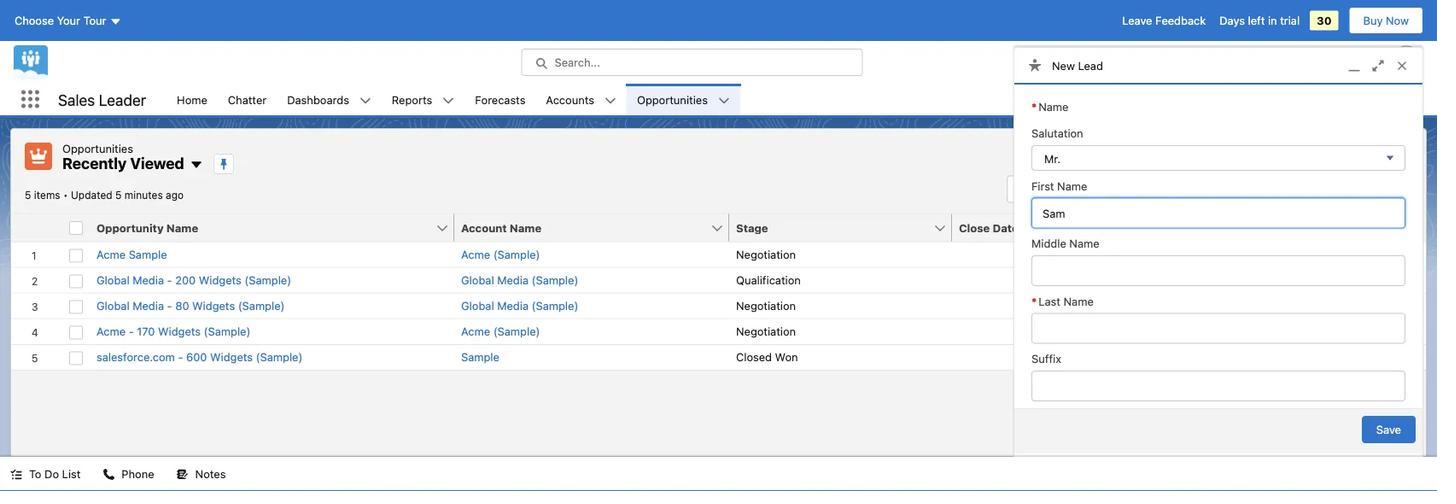 Task type: describe. For each thing, give the bounding box(es) containing it.
acme (sample) for acme sample
[[461, 248, 540, 261]]

home
[[177, 93, 207, 106]]

forecasts link
[[465, 84, 536, 115]]

global media (sample) link for negotiation
[[461, 298, 578, 314]]

mr.
[[1045, 153, 1061, 165]]

Suffix text field
[[1032, 371, 1406, 401]]

search...
[[555, 56, 600, 69]]

3 negotiation from the top
[[736, 325, 796, 338]]

Middle Name text field
[[1032, 255, 1406, 286]]

0 vertical spatial sample
[[129, 248, 167, 261]]

items
[[34, 189, 60, 201]]

days left in trial
[[1220, 14, 1300, 27]]

name for last name
[[1064, 295, 1094, 308]]

* name
[[1032, 100, 1069, 113]]

name for middle name
[[1070, 237, 1100, 250]]

acme sample link
[[97, 246, 167, 263]]

buy now
[[1364, 14, 1409, 27]]

notes button
[[166, 457, 236, 491]]

opportunities link
[[627, 84, 718, 115]]

accounts list item
[[536, 84, 627, 115]]

12/5/2023
[[1093, 248, 1145, 261]]

recently
[[62, 154, 127, 173]]

none search field inside recently viewed|opportunities|list view element
[[1007, 176, 1212, 203]]

feedback
[[1156, 14, 1206, 27]]

2 5 from the left
[[115, 189, 122, 201]]

list view controls image
[[1215, 176, 1253, 203]]

opportunity for opportunity name
[[97, 221, 164, 234]]

- left 80 in the bottom left of the page
[[167, 299, 172, 312]]

ago
[[166, 189, 184, 201]]

new lead dialog
[[1014, 47, 1424, 491]]

widgets inside acme - 170 widgets (sample) link
[[158, 325, 201, 338]]

salutation
[[1032, 127, 1084, 140]]

sales
[[58, 90, 95, 109]]

opportunities list item
[[627, 84, 740, 115]]

600
[[186, 351, 207, 363]]

phone button
[[93, 457, 165, 491]]

to do list button
[[0, 457, 91, 491]]

dashboards list item
[[277, 84, 382, 115]]

viewed
[[130, 154, 184, 173]]

rande for 12/20/2023
[[1197, 274, 1231, 286]]

stage button
[[729, 214, 933, 241]]

updated
[[71, 189, 112, 201]]

1/4/2024
[[1100, 299, 1145, 312]]

close date button
[[952, 214, 1171, 241]]

negotiation for 12/5/2023
[[736, 248, 796, 261]]

- left '200'
[[167, 274, 172, 286]]

acme (sample) link for acme - 170 widgets (sample)
[[461, 323, 540, 340]]

account name button
[[454, 214, 711, 241]]

global media - 200 widgets (sample) link
[[97, 272, 291, 289]]

list
[[62, 468, 81, 480]]

recently viewed status
[[25, 189, 71, 201]]

First Name text field
[[1032, 198, 1406, 229]]

acme - 170 widgets (sample) link
[[97, 323, 251, 340]]

global media (sample) for qualification
[[461, 274, 578, 286]]

salesforce.com - 600 widgets (sample)
[[97, 351, 303, 363]]

closed won
[[736, 351, 798, 363]]

widgets inside global media - 200 widgets (sample) link
[[199, 274, 242, 286]]

salesforce.com
[[97, 351, 175, 363]]

- left 170
[[129, 325, 134, 338]]

global media - 200 widgets (sample)
[[97, 274, 291, 286]]

sales leader
[[58, 90, 146, 109]]

owner
[[1266, 221, 1303, 234]]

account name
[[461, 221, 542, 234]]

Search Recently Viewed list view. search field
[[1007, 176, 1212, 203]]

Last Name text field
[[1032, 313, 1406, 344]]

5 items • updated 5 minutes ago
[[25, 189, 184, 201]]

in
[[1268, 14, 1277, 27]]

middle
[[1032, 237, 1067, 250]]

forecasts
[[475, 93, 526, 106]]

your
[[57, 14, 80, 27]]

opportunity name button
[[90, 214, 436, 241]]

global inside 'global media - 80 widgets (sample)' link
[[97, 299, 130, 312]]

tour
[[83, 14, 106, 27]]

rande for 1/4/2024
[[1197, 299, 1231, 312]]

action image
[[1382, 214, 1426, 241]]

choose your tour
[[15, 14, 106, 27]]

action element
[[1382, 214, 1426, 242]]

chatter
[[228, 93, 267, 106]]

close date
[[959, 221, 1019, 234]]

opportunity for opportunity owner alias
[[1197, 221, 1264, 234]]

global media (sample) link for qualification
[[461, 272, 578, 289]]

date
[[993, 221, 1019, 234]]

name for opportunity name
[[166, 221, 198, 234]]

recently viewed grid
[[11, 214, 1426, 371]]

closed
[[736, 351, 772, 363]]

* for *
[[1032, 295, 1037, 308]]

widgets inside 'global media - 80 widgets (sample)' link
[[192, 299, 235, 312]]

display as table image
[[1256, 176, 1294, 203]]

leave feedback link
[[1122, 14, 1206, 27]]

alias
[[1306, 221, 1333, 234]]

opportunity name
[[97, 221, 198, 234]]

widgets inside salesforce.com - 600 widgets (sample) link
[[210, 351, 253, 363]]

dashboards
[[287, 93, 349, 106]]

close
[[959, 221, 990, 234]]

reports list item
[[382, 84, 465, 115]]

save
[[1377, 423, 1402, 436]]

12/20/2023
[[1086, 274, 1145, 286]]

leader
[[99, 90, 146, 109]]

close date element
[[952, 214, 1200, 242]]

name for account name
[[510, 221, 542, 234]]



Task type: locate. For each thing, give the bounding box(es) containing it.
text default image for notes
[[176, 468, 188, 480]]

mr. button
[[1032, 145, 1406, 171]]

None search field
[[1007, 176, 1212, 203]]

2 negotiation from the top
[[736, 299, 796, 312]]

negotiation down 'qualification'
[[736, 299, 796, 312]]

1 horizontal spatial sample
[[461, 351, 500, 363]]

media down acme sample link
[[133, 274, 164, 286]]

text default image
[[10, 468, 22, 480]]

1 horizontal spatial opportunity
[[1197, 221, 1264, 234]]

1 5 from the left
[[25, 189, 31, 201]]

account
[[461, 221, 507, 234]]

5 left "items"
[[25, 189, 31, 201]]

0 vertical spatial rande
[[1197, 248, 1231, 261]]

1 rande from the top
[[1197, 248, 1231, 261]]

buy
[[1364, 14, 1383, 27]]

acme
[[97, 248, 126, 261], [461, 248, 490, 261], [97, 325, 126, 338], [461, 325, 490, 338]]

new for new
[[1374, 150, 1397, 163]]

save button
[[1362, 416, 1416, 443]]

negotiation
[[736, 248, 796, 261], [736, 299, 796, 312], [736, 325, 796, 338]]

widgets down 80 in the bottom left of the page
[[158, 325, 201, 338]]

opportunity name element
[[90, 214, 465, 242]]

1 vertical spatial opportunities
[[62, 142, 133, 155]]

- left '600'
[[178, 351, 183, 363]]

now
[[1386, 14, 1409, 27]]

last name
[[1039, 295, 1094, 308]]

1 global media (sample) from the top
[[461, 274, 578, 286]]

negotiation up 'qualification'
[[736, 248, 796, 261]]

salesforce.com - 600 widgets (sample) link
[[97, 349, 303, 366]]

acme (sample) up sample link
[[461, 325, 540, 338]]

text default image for phone
[[103, 468, 115, 480]]

global media (sample)
[[461, 274, 578, 286], [461, 299, 578, 312]]

name right middle
[[1070, 237, 1100, 250]]

1 vertical spatial global media (sample) link
[[461, 298, 578, 314]]

rande
[[1197, 248, 1231, 261], [1197, 274, 1231, 286], [1197, 299, 1231, 312]]

1 negotiation from the top
[[736, 248, 796, 261]]

acme down account
[[461, 248, 490, 261]]

0 vertical spatial global media (sample) link
[[461, 272, 578, 289]]

name
[[1039, 100, 1069, 113], [1057, 179, 1088, 192], [166, 221, 198, 234], [510, 221, 542, 234], [1070, 237, 1100, 250], [1064, 295, 1094, 308]]

global media (sample) down account name
[[461, 274, 578, 286]]

(sample)
[[493, 248, 540, 261], [245, 274, 291, 286], [532, 274, 578, 286], [238, 299, 285, 312], [532, 299, 578, 312], [204, 325, 251, 338], [493, 325, 540, 338], [256, 351, 303, 363]]

2 opportunity from the left
[[1197, 221, 1264, 234]]

0 horizontal spatial 5
[[25, 189, 31, 201]]

0 vertical spatial opportunities
[[637, 93, 708, 106]]

acme (sample)
[[461, 248, 540, 261], [461, 325, 540, 338]]

home link
[[167, 84, 218, 115]]

new inside new lead link
[[1052, 59, 1075, 72]]

negotiation up closed won
[[736, 325, 796, 338]]

dashboards link
[[277, 84, 359, 115]]

0 horizontal spatial new
[[1052, 59, 1075, 72]]

opportunities down search... button
[[637, 93, 708, 106]]

0 horizontal spatial opportunity
[[97, 221, 164, 234]]

1 vertical spatial new
[[1374, 150, 1397, 163]]

acme (sample) link up sample link
[[461, 323, 540, 340]]

buy now button
[[1349, 7, 1424, 34]]

new for new lead
[[1052, 59, 1075, 72]]

qualification
[[736, 274, 801, 286]]

opportunities inside list item
[[637, 93, 708, 106]]

new up action image
[[1374, 150, 1397, 163]]

acme sample
[[97, 248, 167, 261]]

name right last
[[1064, 295, 1094, 308]]

name down ago
[[166, 221, 198, 234]]

stage element
[[729, 214, 963, 242]]

opportunity down list view controls icon
[[1197, 221, 1264, 234]]

sample link
[[461, 349, 500, 366]]

2 horizontal spatial text default image
[[189, 158, 203, 172]]

item number element
[[11, 214, 62, 242]]

acme (sample) link
[[461, 246, 540, 263], [461, 323, 540, 340]]

lead
[[1078, 59, 1103, 72]]

acme (sample) link for acme sample
[[461, 246, 540, 263]]

reports link
[[382, 84, 443, 115]]

left
[[1248, 14, 1265, 27]]

new inside new button
[[1374, 150, 1397, 163]]

opportunity inside 'button'
[[1197, 221, 1264, 234]]

1 vertical spatial rande
[[1197, 274, 1231, 286]]

text default image
[[189, 158, 203, 172], [103, 468, 115, 480], [176, 468, 188, 480]]

choose
[[15, 14, 54, 27]]

to do list
[[29, 468, 81, 480]]

2 vertical spatial negotiation
[[736, 325, 796, 338]]

global media - 80 widgets (sample) link
[[97, 298, 285, 314]]

0 vertical spatial *
[[1032, 100, 1037, 113]]

5 left minutes on the top of page
[[115, 189, 122, 201]]

0 horizontal spatial opportunities
[[62, 142, 133, 155]]

new button
[[1361, 143, 1411, 169]]

phone
[[122, 468, 154, 480]]

first name
[[1032, 179, 1088, 192]]

widgets right '200'
[[199, 274, 242, 286]]

1 horizontal spatial 5
[[115, 189, 122, 201]]

acme (sample) down account name
[[461, 248, 540, 261]]

global media (sample) for negotiation
[[461, 299, 578, 312]]

global
[[97, 274, 130, 286], [461, 274, 494, 286], [97, 299, 130, 312], [461, 299, 494, 312]]

do
[[44, 468, 59, 480]]

search... button
[[521, 49, 863, 76]]

global media (sample) up sample link
[[461, 299, 578, 312]]

2 global media (sample) from the top
[[461, 299, 578, 312]]

widgets right 80 in the bottom left of the page
[[192, 299, 235, 312]]

accounts link
[[536, 84, 605, 115]]

acme up sample link
[[461, 325, 490, 338]]

cell
[[62, 214, 90, 242], [1190, 318, 1382, 344], [1190, 344, 1382, 370], [1382, 344, 1426, 370]]

1 vertical spatial global media (sample)
[[461, 299, 578, 312]]

-
[[167, 274, 172, 286], [167, 299, 172, 312], [129, 325, 134, 338], [178, 351, 183, 363]]

name for * name
[[1039, 100, 1069, 113]]

acme left 170
[[97, 325, 126, 338]]

widgets right '600'
[[210, 351, 253, 363]]

0 vertical spatial acme (sample)
[[461, 248, 540, 261]]

leave
[[1122, 14, 1153, 27]]

opportunity inside button
[[97, 221, 164, 234]]

new lead link
[[1015, 48, 1423, 85]]

rande for 12/5/2023
[[1197, 248, 1231, 261]]

opportunity owner alias
[[1197, 221, 1333, 234]]

*
[[1032, 100, 1037, 113], [1032, 295, 1037, 308]]

acme - 170 widgets (sample)
[[97, 325, 251, 338]]

text default image right "viewed"
[[189, 158, 203, 172]]

1 vertical spatial negotiation
[[736, 299, 796, 312]]

accounts
[[546, 93, 594, 106]]

trial
[[1280, 14, 1300, 27]]

sample
[[129, 248, 167, 261], [461, 351, 500, 363]]

0 vertical spatial new
[[1052, 59, 1075, 72]]

name right "first"
[[1057, 179, 1088, 192]]

1 acme (sample) from the top
[[461, 248, 540, 261]]

0 vertical spatial global media (sample)
[[461, 274, 578, 286]]

5
[[25, 189, 31, 201], [115, 189, 122, 201]]

minutes
[[125, 189, 163, 201]]

widgets
[[199, 274, 242, 286], [192, 299, 235, 312], [158, 325, 201, 338], [210, 351, 253, 363]]

2 vertical spatial rande
[[1197, 299, 1231, 312]]

media down account name
[[497, 274, 529, 286]]

* left last
[[1032, 295, 1037, 308]]

media up 170
[[133, 299, 164, 312]]

stage
[[736, 221, 768, 234]]

media
[[133, 274, 164, 286], [497, 274, 529, 286], [133, 299, 164, 312], [497, 299, 529, 312]]

global media (sample) link up sample link
[[461, 298, 578, 314]]

1 vertical spatial acme (sample)
[[461, 325, 540, 338]]

1 horizontal spatial opportunities
[[637, 93, 708, 106]]

acme (sample) link down account name
[[461, 246, 540, 263]]

1 acme (sample) link from the top
[[461, 246, 540, 263]]

last
[[1039, 295, 1061, 308]]

global media (sample) link down account name
[[461, 272, 578, 289]]

won
[[775, 351, 798, 363]]

item number image
[[11, 214, 62, 241]]

acme (sample) for acme - 170 widgets (sample)
[[461, 325, 540, 338]]

•
[[63, 189, 68, 201]]

2 global media (sample) link from the top
[[461, 298, 578, 314]]

1 opportunity from the left
[[97, 221, 164, 234]]

recently viewed|opportunities|list view element
[[10, 128, 1427, 457]]

80
[[175, 299, 189, 312]]

acme down opportunity name
[[97, 248, 126, 261]]

text default image inside phone button
[[103, 468, 115, 480]]

middle name
[[1032, 237, 1100, 250]]

* for * name
[[1032, 100, 1037, 113]]

0 vertical spatial negotiation
[[736, 248, 796, 261]]

chatter link
[[218, 84, 277, 115]]

media inside 'global media - 80 widgets (sample)' link
[[133, 299, 164, 312]]

suffix
[[1032, 352, 1062, 365]]

account name element
[[454, 214, 740, 242]]

0 vertical spatial acme (sample) link
[[461, 246, 540, 263]]

name up the salutation
[[1039, 100, 1069, 113]]

new left lead
[[1052, 59, 1075, 72]]

text default image inside notes button
[[176, 468, 188, 480]]

days
[[1220, 14, 1245, 27]]

first
[[1032, 179, 1054, 192]]

2 acme (sample) from the top
[[461, 325, 540, 338]]

1 horizontal spatial new
[[1374, 150, 1397, 163]]

opportunity up acme sample
[[97, 221, 164, 234]]

notes
[[195, 468, 226, 480]]

text default image left notes
[[176, 468, 188, 480]]

1 * from the top
[[1032, 100, 1037, 113]]

text default image left phone
[[103, 468, 115, 480]]

leave feedback
[[1122, 14, 1206, 27]]

170
[[137, 325, 155, 338]]

negotiation for 1/4/2024
[[736, 299, 796, 312]]

global media - 80 widgets (sample)
[[97, 299, 285, 312]]

1 vertical spatial acme (sample) link
[[461, 323, 540, 340]]

media up sample link
[[497, 299, 529, 312]]

global media (sample) link
[[461, 272, 578, 289], [461, 298, 578, 314]]

choose your tour button
[[14, 7, 123, 34]]

group
[[1203, 52, 1239, 73]]

media inside global media - 200 widgets (sample) link
[[133, 274, 164, 286]]

opportunities up updated
[[62, 142, 133, 155]]

list containing home
[[167, 84, 1437, 115]]

recently viewed
[[62, 154, 184, 173]]

3 rande from the top
[[1197, 299, 1231, 312]]

list
[[167, 84, 1437, 115]]

name right account
[[510, 221, 542, 234]]

global inside global media - 200 widgets (sample) link
[[97, 274, 130, 286]]

1 vertical spatial *
[[1032, 295, 1037, 308]]

opportunity owner alias button
[[1190, 214, 1363, 241]]

2 * from the top
[[1032, 295, 1037, 308]]

0 horizontal spatial sample
[[129, 248, 167, 261]]

0 horizontal spatial text default image
[[103, 468, 115, 480]]

opportunity owner alias element
[[1190, 214, 1392, 242]]

new lead
[[1052, 59, 1103, 72]]

1 global media (sample) link from the top
[[461, 272, 578, 289]]

1 vertical spatial sample
[[461, 351, 500, 363]]

reports
[[392, 93, 432, 106]]

1 horizontal spatial text default image
[[176, 468, 188, 480]]

name for first name
[[1057, 179, 1088, 192]]

2 acme (sample) link from the top
[[461, 323, 540, 340]]

to
[[29, 468, 41, 480]]

2 rande from the top
[[1197, 274, 1231, 286]]

* up the salutation
[[1032, 100, 1037, 113]]



Task type: vqa. For each thing, say whether or not it's contained in the screenshot.
30
yes



